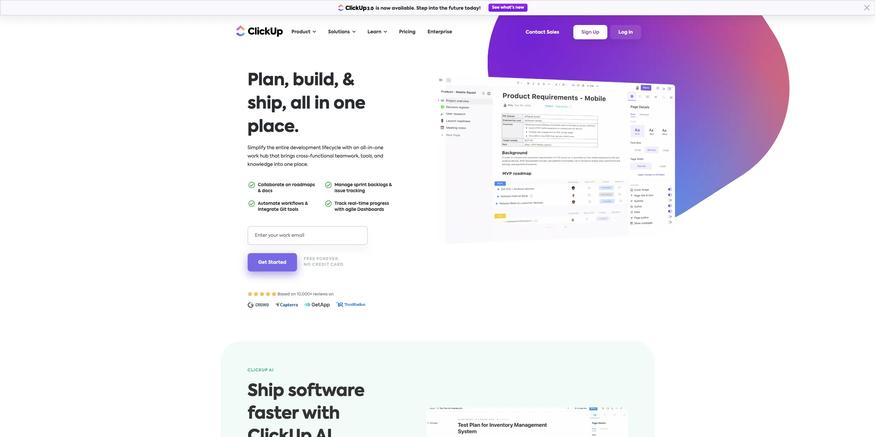 Task type: vqa. For each thing, say whether or not it's contained in the screenshot.
Invite
no



Task type: locate. For each thing, give the bounding box(es) containing it.
in right log
[[629, 30, 633, 35]]

with inside ship software faster with clickup ai.
[[302, 406, 340, 423]]

hub
[[260, 154, 269, 159]]

tracking
[[347, 189, 365, 193]]

2 horizontal spatial star image
[[266, 292, 271, 296]]

1 horizontal spatial star image
[[272, 292, 277, 296]]

product button
[[288, 25, 320, 39]]

the
[[440, 6, 448, 11], [267, 146, 275, 150]]

with up teamwork,
[[342, 146, 352, 150]]

clickup image
[[234, 25, 283, 37]]

& right build,
[[343, 72, 354, 89]]

1 vertical spatial in
[[315, 96, 330, 112]]

collaborate on roadmaps & docs
[[258, 183, 315, 193]]

on inside collaborate on roadmaps & docs
[[286, 183, 291, 187]]

sales
[[547, 30, 559, 35]]

star image left based
[[272, 292, 277, 296]]

log in link
[[611, 25, 641, 39]]

roadmaps
[[292, 183, 315, 187]]

list containing collaborate on roadmaps & docs
[[248, 179, 394, 216]]

clickup left ai
[[248, 369, 268, 373]]

in inside plan, build, & ship, all in one place.
[[315, 96, 330, 112]]

see
[[492, 6, 500, 10]]

backlogs
[[368, 183, 388, 187]]

& right workflows
[[305, 202, 308, 206]]

manage sprint backlogs & issue tracking
[[335, 183, 392, 193]]

sprint
[[354, 183, 367, 187]]

one
[[334, 96, 366, 112], [375, 146, 384, 150], [284, 162, 293, 167]]

& right backlogs
[[389, 183, 392, 187]]

on right reviews
[[329, 293, 334, 297]]

0 vertical spatial in
[[629, 30, 633, 35]]

g2crowd logo image
[[248, 302, 269, 308]]

& inside collaborate on roadmaps & docs
[[258, 189, 261, 193]]

functional
[[310, 154, 334, 159]]

future
[[449, 6, 464, 11]]

clickup ai
[[248, 369, 274, 373]]

forever.
[[317, 258, 340, 262]]

1 horizontal spatial the
[[440, 6, 448, 11]]

track
[[335, 202, 347, 206]]

0 horizontal spatial into
[[274, 162, 283, 167]]

1 horizontal spatial one
[[334, 96, 366, 112]]

getapp logo image
[[304, 302, 330, 308]]

cross-
[[296, 154, 310, 159]]

0 vertical spatial with
[[342, 146, 352, 150]]

enterprise link
[[424, 25, 456, 39]]

1 vertical spatial place.
[[294, 162, 308, 167]]

1 vertical spatial clickup
[[248, 429, 312, 438]]

close button image
[[865, 5, 870, 10]]

and
[[374, 154, 384, 159]]

step
[[417, 6, 428, 11]]

2 vertical spatial one
[[284, 162, 293, 167]]

star image
[[254, 292, 259, 296], [272, 292, 277, 296]]

into
[[429, 6, 438, 11], [274, 162, 283, 167]]

with up ai.
[[302, 406, 340, 423]]

in-
[[368, 146, 375, 150]]

1 vertical spatial the
[[267, 146, 275, 150]]

0 horizontal spatial star image
[[254, 292, 259, 296]]

with down track
[[335, 208, 344, 212]]

an
[[353, 146, 359, 150]]

place. inside plan, build, & ship, all in one place.
[[248, 119, 299, 136]]

faster
[[248, 406, 299, 423]]

knowledge
[[248, 162, 273, 167]]

0 vertical spatial clickup
[[248, 369, 268, 373]]

place. inside simplify the entire development lifecycle with an all-in-one work hub that brings cross-functional teamwork, tools, and knowledge into one place.
[[294, 162, 308, 167]]

1 star image from the left
[[254, 292, 259, 296]]

plan, build, & ship, all in one place.
[[248, 72, 366, 136]]

docs
[[262, 189, 273, 193]]

star image
[[248, 292, 253, 296], [260, 292, 265, 296], [266, 292, 271, 296]]

1 vertical spatial with
[[335, 208, 344, 212]]

on right based
[[291, 293, 296, 297]]

capterra logo image
[[275, 302, 298, 308]]

0 vertical spatial place.
[[248, 119, 299, 136]]

into right step on the top of page
[[429, 6, 438, 11]]

&
[[343, 72, 354, 89], [389, 183, 392, 187], [258, 189, 261, 193], [305, 202, 308, 206]]

star image up g2crowd logo
[[254, 292, 259, 296]]

automate workflows & integrate git tools
[[258, 202, 308, 212]]

2 vertical spatial with
[[302, 406, 340, 423]]

in right "all" on the left top of page
[[315, 96, 330, 112]]

see what's new
[[492, 6, 524, 10]]

simplify the entire development lifecycle with an all-in-one work hub that brings cross-functional teamwork, tools, and knowledge into one place.
[[248, 146, 384, 167]]

the left future
[[440, 6, 448, 11]]

0 vertical spatial one
[[334, 96, 366, 112]]

on left the roadmaps
[[286, 183, 291, 187]]

pricing
[[399, 30, 416, 34]]

free
[[304, 258, 315, 262]]

solutions button
[[325, 25, 359, 39]]

on for roadmaps
[[286, 183, 291, 187]]

clickup down faster at the bottom
[[248, 429, 312, 438]]

clickup
[[248, 369, 268, 373], [248, 429, 312, 438]]

based
[[278, 293, 290, 297]]

with
[[342, 146, 352, 150], [335, 208, 344, 212], [302, 406, 340, 423]]

simplify
[[248, 146, 266, 150]]

the up that
[[267, 146, 275, 150]]

all-
[[361, 146, 368, 150]]

place. up entire
[[248, 119, 299, 136]]

enterprise
[[428, 30, 452, 34]]

into down that
[[274, 162, 283, 167]]

in
[[629, 30, 633, 35], [315, 96, 330, 112]]

1 horizontal spatial star image
[[260, 292, 265, 296]]

what's
[[501, 6, 515, 10]]

0 horizontal spatial in
[[315, 96, 330, 112]]

0 horizontal spatial star image
[[248, 292, 253, 296]]

1 clickup from the top
[[248, 369, 268, 373]]

place.
[[248, 119, 299, 136], [294, 162, 308, 167]]

plan,
[[248, 72, 289, 89]]

clickup inside ship software faster with clickup ai.
[[248, 429, 312, 438]]

place. down cross-
[[294, 162, 308, 167]]

1 vertical spatial one
[[375, 146, 384, 150]]

& left docs
[[258, 189, 261, 193]]

on
[[286, 183, 291, 187], [291, 293, 296, 297], [329, 293, 334, 297]]

time
[[359, 202, 369, 206]]

card.
[[331, 263, 345, 267]]

1 vertical spatial into
[[274, 162, 283, 167]]

ship software faster with clickup ai.
[[248, 384, 365, 438]]

1 horizontal spatial into
[[429, 6, 438, 11]]

that
[[270, 154, 280, 159]]

0 horizontal spatial the
[[267, 146, 275, 150]]

2 clickup from the top
[[248, 429, 312, 438]]

contact
[[526, 30, 546, 35]]

list
[[248, 179, 394, 216]]

available.
[[392, 6, 415, 11]]



Task type: describe. For each thing, give the bounding box(es) containing it.
on for 10,000+
[[291, 293, 296, 297]]

brings
[[281, 154, 295, 159]]

get started
[[258, 260, 287, 265]]

progress
[[370, 202, 389, 206]]

get
[[258, 260, 267, 265]]

issue
[[335, 189, 346, 193]]

workflows
[[281, 202, 304, 206]]

build,
[[293, 72, 339, 89]]

reviews
[[313, 293, 328, 297]]

log in
[[619, 30, 633, 35]]

with inside simplify the entire development lifecycle with an all-in-one work hub that brings cross-functional teamwork, tools, and knowledge into one place.
[[342, 146, 352, 150]]

software
[[288, 384, 365, 400]]

development
[[290, 146, 321, 150]]

with inside track real-time progress with agile dashboards
[[335, 208, 344, 212]]

one inside plan, build, & ship, all in one place.
[[334, 96, 366, 112]]

& inside manage sprint backlogs & issue tracking
[[389, 183, 392, 187]]

contact sales button
[[523, 27, 563, 38]]

the inside simplify the entire development lifecycle with an all-in-one work hub that brings cross-functional teamwork, tools, and knowledge into one place.
[[267, 146, 275, 150]]

0 vertical spatial the
[[440, 6, 448, 11]]

ai.
[[315, 429, 336, 438]]

is
[[376, 6, 380, 11]]

solutions
[[328, 30, 350, 34]]

work
[[248, 154, 259, 159]]

started
[[268, 260, 287, 265]]

today!
[[465, 6, 481, 11]]

1 horizontal spatial in
[[629, 30, 633, 35]]

up
[[593, 30, 600, 35]]

manage
[[335, 183, 353, 187]]

is now available. step into the future today!
[[376, 6, 481, 11]]

pricing link
[[396, 25, 419, 39]]

dashboards
[[358, 208, 384, 212]]

sign up
[[582, 30, 600, 35]]

& inside automate workflows & integrate git tools
[[305, 202, 308, 206]]

free forever. no credit card.
[[304, 258, 345, 267]]

clickup 3.0 image
[[339, 4, 374, 11]]

see what's new link
[[489, 4, 528, 12]]

credit
[[312, 263, 329, 267]]

get started button
[[248, 253, 297, 272]]

contact sales
[[526, 30, 559, 35]]

log
[[619, 30, 628, 35]]

trustradius logo image
[[336, 302, 365, 308]]

tools,
[[361, 154, 373, 159]]

2 star image from the left
[[272, 292, 277, 296]]

entire
[[276, 146, 289, 150]]

ai
[[269, 369, 274, 373]]

track real-time progress with agile dashboards
[[335, 202, 389, 212]]

all
[[291, 96, 311, 112]]

0 vertical spatial into
[[429, 6, 438, 11]]

tools
[[288, 208, 299, 212]]

lifecycle
[[322, 146, 341, 150]]

collaborate
[[258, 183, 285, 187]]

sign up button
[[574, 25, 608, 39]]

based on 10,000+ reviews on
[[278, 293, 334, 297]]

no
[[304, 263, 311, 267]]

new
[[516, 6, 524, 10]]

0 horizontal spatial one
[[284, 162, 293, 167]]

2 star image from the left
[[260, 292, 265, 296]]

sign
[[582, 30, 592, 35]]

learn
[[368, 30, 382, 34]]

agile
[[346, 208, 356, 212]]

integrate
[[258, 208, 279, 212]]

2 horizontal spatial one
[[375, 146, 384, 150]]

ship
[[248, 384, 284, 400]]

Enter your work email email field
[[248, 226, 368, 245]]

& inside plan, build, & ship, all in one place.
[[343, 72, 354, 89]]

teamwork,
[[335, 154, 360, 159]]

ship,
[[248, 96, 287, 112]]

3 star image from the left
[[266, 292, 271, 296]]

learn button
[[364, 25, 391, 39]]

automate
[[258, 202, 280, 206]]

into inside simplify the entire development lifecycle with an all-in-one work hub that brings cross-functional teamwork, tools, and knowledge into one place.
[[274, 162, 283, 167]]

10,000+
[[297, 293, 312, 297]]

now
[[381, 6, 391, 11]]

git
[[280, 208, 287, 212]]

product
[[292, 30, 311, 34]]

real-
[[348, 202, 359, 206]]

1 star image from the left
[[248, 292, 253, 296]]



